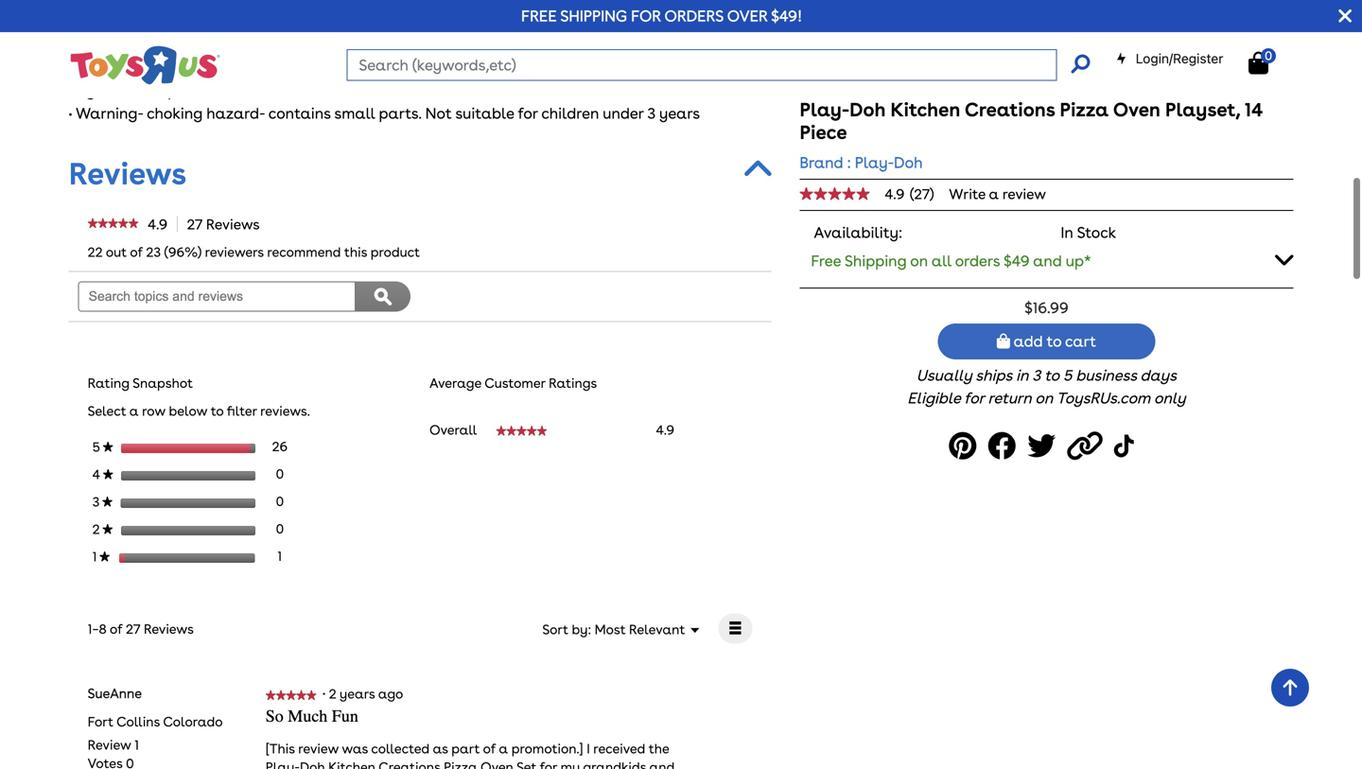 Task type: locate. For each thing, give the bounding box(es) containing it.
▼
[[691, 626, 700, 635]]

create a pinterest pin for play-doh kitchen creations pizza oven playset, 14 piece image
[[949, 425, 982, 468]]

14
[[1245, 98, 1263, 121]]

0 vertical spatial of
[[130, 244, 143, 260]]

fort collins colorado
[[88, 714, 223, 730]]

copy a link to play-doh kitchen creations pizza oven playset, 14 piece image
[[1068, 425, 1109, 468]]

on
[[910, 252, 928, 270], [1036, 389, 1053, 407]]

0 vertical spatial to
[[1047, 332, 1062, 351]]

2 horizontal spatial 1
[[277, 548, 282, 564]]

0 vertical spatial 27
[[187, 216, 203, 233]]

2 vertical spatial of
[[483, 741, 496, 757]]

1 vertical spatial on
[[1036, 389, 1053, 407]]

recommend
[[267, 244, 341, 260]]

orders
[[665, 7, 724, 25]]

0 horizontal spatial doh
[[300, 759, 325, 769]]

★ down 2 ★
[[100, 551, 110, 562]]

out
[[106, 244, 127, 260]]

0 horizontal spatial pizza
[[444, 759, 478, 769]]

creations up write a review on the top right of the page
[[965, 98, 1055, 121]]

doh right piece
[[850, 98, 886, 121]]

a for write
[[989, 185, 999, 202]]

★ up 4 ★
[[103, 441, 113, 452]]

brand
[[800, 153, 843, 172]]

0 vertical spatial on
[[910, 252, 928, 270]]

3 down 4
[[92, 494, 102, 510]]

0 horizontal spatial kitchen
[[328, 759, 376, 769]]

0 vertical spatial kitchen
[[891, 98, 961, 121]]

2 vertical spatial to
[[211, 403, 224, 419]]

1
[[277, 548, 282, 564], [92, 549, 100, 565], [135, 737, 139, 753]]

2 horizontal spatial of
[[483, 741, 496, 757]]

play- inside [this review was collected as part of a promotion.] i received the play-doh kitchen creations pizza oven set for my grandkids an
[[266, 759, 300, 769]]

sueanne
[[88, 686, 142, 702]]

free
[[521, 7, 557, 25]]

2 vertical spatial a
[[499, 741, 508, 757]]

play-
[[800, 98, 850, 121], [855, 153, 894, 172], [266, 759, 300, 769]]

1 vertical spatial review
[[298, 741, 339, 757]]

1 ★
[[92, 549, 110, 565]]

for down promotion.]
[[540, 759, 557, 769]]

for inside [this review was collected as part of a promotion.] i received the play-doh kitchen creations pizza oven set for my grandkids an
[[540, 759, 557, 769]]

part
[[452, 741, 480, 757]]

kitchen down was
[[328, 759, 376, 769]]

1 vertical spatial doh
[[894, 153, 923, 172]]

reviews right 1–8
[[144, 621, 193, 637]]

kitchen up brand : play-doh link
[[891, 98, 961, 121]]

collected
[[371, 741, 430, 757]]

0 vertical spatial review
[[1003, 185, 1046, 202]]

0 vertical spatial a
[[989, 185, 999, 202]]

oven
[[1113, 98, 1161, 121], [481, 759, 514, 769]]

of left the 23
[[130, 244, 143, 260]]

1 vertical spatial 27
[[126, 621, 140, 637]]

a
[[989, 185, 999, 202], [129, 403, 139, 419], [499, 741, 508, 757]]

1 horizontal spatial pizza
[[1060, 98, 1109, 121]]

shopping bag image
[[1249, 52, 1269, 74], [997, 334, 1010, 349]]

review right the write
[[1003, 185, 1046, 202]]

5 up 4
[[92, 439, 103, 455]]

4 ★
[[92, 466, 113, 482]]

creations
[[965, 98, 1055, 121], [379, 759, 440, 769]]

None search field
[[347, 49, 1090, 81]]

★ inside 3 ★
[[102, 496, 113, 507]]

27 up '(96%)'
[[187, 216, 203, 233]]

0 vertical spatial 3
[[1033, 366, 1041, 385]]

add
[[1014, 332, 1043, 351]]

to for business
[[1045, 366, 1060, 385]]

0 vertical spatial 4.9
[[885, 185, 905, 202]]

1 horizontal spatial 4.9
[[656, 422, 675, 438]]

★ inside 2 ★
[[103, 524, 113, 534]]

★ inside 4 ★
[[103, 469, 113, 480]]

to left filter
[[211, 403, 224, 419]]

most
[[595, 621, 626, 638]]

0 horizontal spatial a
[[129, 403, 139, 419]]

1 horizontal spatial for
[[965, 389, 984, 407]]

oven down login/register button
[[1113, 98, 1161, 121]]

on inside dropdown button
[[910, 252, 928, 270]]

2 vertical spatial play-
[[266, 759, 300, 769]]

1 vertical spatial kitchen
[[328, 759, 376, 769]]

1 vertical spatial oven
[[481, 759, 514, 769]]

to right add
[[1047, 332, 1062, 351]]

2 right ·
[[329, 686, 337, 702]]

★ down 3 ★
[[103, 524, 113, 534]]

select
[[88, 403, 126, 419]]

★ down 4 ★
[[102, 496, 113, 507]]

so much fun
[[266, 707, 358, 726]]

shopping bag image left add
[[997, 334, 1010, 349]]

shopping bag image inside 0 link
[[1249, 52, 1269, 74]]

3 inside usually ships in 3 to 5 business days eligible for return on toysrus.com only
[[1033, 366, 1041, 385]]

3
[[1033, 366, 1041, 385], [92, 494, 102, 510]]

1 vertical spatial for
[[540, 759, 557, 769]]

0 vertical spatial for
[[965, 389, 984, 407]]

below
[[169, 403, 207, 419]]

0 horizontal spatial 5
[[92, 439, 103, 455]]

0 horizontal spatial 1
[[92, 549, 100, 565]]

0 vertical spatial 2
[[92, 521, 103, 537]]

shopping bag image inside add to cart button
[[997, 334, 1010, 349]]

play- right :
[[855, 153, 894, 172]]

1 horizontal spatial 2
[[329, 686, 337, 702]]

5 down cart at right top
[[1063, 366, 1072, 385]]

0 horizontal spatial review
[[298, 741, 339, 757]]

1 horizontal spatial 3
[[1033, 366, 1041, 385]]

to for reviews.
[[211, 403, 224, 419]]

1 horizontal spatial shopping bag image
[[1249, 52, 1269, 74]]

play- down [this
[[266, 759, 300, 769]]

of right 1–8
[[110, 621, 122, 637]]

of
[[130, 244, 143, 260], [110, 621, 122, 637], [483, 741, 496, 757]]

$16.99
[[1025, 299, 1069, 317]]

0 vertical spatial shopping bag image
[[1249, 52, 1269, 74]]

4.9
[[885, 185, 905, 202], [148, 216, 168, 233], [656, 422, 675, 438]]

shopping bag image up 14
[[1249, 52, 1269, 74]]

product
[[371, 244, 420, 260]]

22 out of 23 (96%) reviewers recommend this product
[[88, 244, 420, 260]]

★ inside 5 ★
[[103, 441, 113, 452]]

3 ★
[[92, 494, 113, 510]]

0 horizontal spatial of
[[110, 621, 122, 637]]

2 vertical spatial doh
[[300, 759, 325, 769]]

0 horizontal spatial for
[[540, 759, 557, 769]]

0 horizontal spatial creations
[[379, 759, 440, 769]]

2 ★
[[92, 521, 113, 537]]

5 ★
[[92, 439, 113, 455]]

★ inside 1 ★
[[100, 551, 110, 562]]

0 horizontal spatial oven
[[481, 759, 514, 769]]

1 horizontal spatial 5
[[1063, 366, 1072, 385]]

cart
[[1065, 332, 1097, 351]]

doh down so much fun
[[300, 759, 325, 769]]

list
[[88, 736, 139, 769]]

2 horizontal spatial 4.9
[[885, 185, 905, 202]]

on right return
[[1036, 389, 1053, 407]]

1 vertical spatial creations
[[379, 759, 440, 769]]

★ down 5 ★
[[103, 469, 113, 480]]

1 vertical spatial a
[[129, 403, 139, 419]]

0 vertical spatial creations
[[965, 98, 1055, 121]]

reviews up out
[[69, 155, 187, 192]]

1 vertical spatial 2
[[329, 686, 337, 702]]

play-doh kitchen creations pizza oven playset, 14 piece brand : play-doh
[[800, 98, 1263, 172]]

0 horizontal spatial 4.9
[[148, 216, 168, 233]]

0 horizontal spatial 27
[[126, 621, 140, 637]]

0 horizontal spatial on
[[910, 252, 928, 270]]

1 horizontal spatial doh
[[850, 98, 886, 121]]

for down ships
[[965, 389, 984, 407]]

play- up brand
[[800, 98, 850, 121]]

eligible
[[908, 389, 961, 407]]

kitchen inside [this review was collected as part of a promotion.] i received the play-doh kitchen creations pizza oven set for my grandkids an
[[328, 759, 376, 769]]

review
[[88, 737, 131, 753]]

★
[[103, 441, 113, 452], [103, 469, 113, 480], [102, 496, 113, 507], [103, 524, 113, 534], [100, 551, 110, 562]]

·
[[323, 686, 326, 702]]

1 vertical spatial pizza
[[444, 759, 478, 769]]

on left "all"
[[910, 252, 928, 270]]

brand : play-doh link
[[800, 151, 923, 174]]

3 right in
[[1033, 366, 1041, 385]]

0 for 2
[[276, 521, 284, 537]]

1 horizontal spatial creations
[[965, 98, 1055, 121]]

1 vertical spatial of
[[110, 621, 122, 637]]

reviews up "reviewers"
[[206, 216, 260, 233]]

to right in
[[1045, 366, 1060, 385]]

0 link
[[1249, 48, 1288, 75]]

1 vertical spatial to
[[1045, 366, 1060, 385]]

:
[[847, 153, 851, 172]]

27 right 1–8
[[126, 621, 140, 637]]

orders
[[955, 252, 1000, 270]]

much
[[288, 707, 328, 726]]

★ for 5
[[103, 441, 113, 452]]

0 vertical spatial 5
[[1063, 366, 1072, 385]]

doh inside [this review was collected as part of a promotion.] i received the play-doh kitchen creations pizza oven set for my grandkids an
[[300, 759, 325, 769]]

review down so much fun
[[298, 741, 339, 757]]

fun
[[332, 707, 358, 726]]

oven left 'set'
[[481, 759, 514, 769]]

27
[[187, 216, 203, 233], [126, 621, 140, 637]]

0 vertical spatial doh
[[850, 98, 886, 121]]

0 horizontal spatial play-
[[266, 759, 300, 769]]

0 for 4
[[276, 466, 284, 482]]

this
[[344, 244, 367, 260]]

0 vertical spatial pizza
[[1060, 98, 1109, 121]]

review
[[1003, 185, 1046, 202], [298, 741, 339, 757]]

5 inside usually ships in 3 to 5 business days eligible for return on toysrus.com only
[[1063, 366, 1072, 385]]

2 up 1 ★ on the bottom
[[92, 521, 103, 537]]

close button image
[[1339, 6, 1352, 26]]

0 vertical spatial oven
[[1113, 98, 1161, 121]]

1 horizontal spatial of
[[130, 244, 143, 260]]

write
[[949, 185, 986, 202]]

0 for 3
[[276, 494, 284, 510]]

reviews
[[69, 155, 187, 192], [206, 216, 260, 233], [144, 621, 193, 637]]

to inside usually ships in 3 to 5 business days eligible for return on toysrus.com only
[[1045, 366, 1060, 385]]

shipping
[[845, 252, 907, 270]]

1 horizontal spatial play-
[[800, 98, 850, 121]]

for
[[965, 389, 984, 407], [540, 759, 557, 769]]

so
[[266, 707, 284, 726]]

availability:
[[814, 223, 903, 242]]

share play-doh kitchen creations pizza oven playset, 14 piece on facebook image
[[988, 425, 1022, 468]]

a right the write
[[989, 185, 999, 202]]

and
[[1033, 252, 1062, 270]]

5
[[1063, 366, 1072, 385], [92, 439, 103, 455]]

of inside [this review was collected as part of a promotion.] i received the play-doh kitchen creations pizza oven set for my grandkids an
[[483, 741, 496, 757]]

shopping bag image for add to cart button on the right top
[[997, 334, 1010, 349]]

to
[[1047, 332, 1062, 351], [1045, 366, 1060, 385], [211, 403, 224, 419]]

ϙ button
[[356, 281, 411, 312]]

a for select
[[129, 403, 139, 419]]

row
[[142, 403, 166, 419]]

2 horizontal spatial a
[[989, 185, 999, 202]]

1 vertical spatial play-
[[855, 153, 894, 172]]

1 vertical spatial shopping bag image
[[997, 334, 1010, 349]]

select a row below to filter reviews.
[[88, 403, 310, 419]]

was
[[342, 741, 368, 757]]

1 horizontal spatial kitchen
[[891, 98, 961, 121]]

1 horizontal spatial a
[[499, 741, 508, 757]]

27 reviews link
[[186, 216, 270, 233]]

0 horizontal spatial 3
[[92, 494, 102, 510]]

free shipping on all orders $49 and up*
[[811, 252, 1091, 270]]

★ for 4
[[103, 469, 113, 480]]

1 horizontal spatial oven
[[1113, 98, 1161, 121]]

1 horizontal spatial on
[[1036, 389, 1053, 407]]

creations down collected
[[379, 759, 440, 769]]

★★★★★
[[88, 217, 139, 228], [88, 217, 139, 228], [496, 425, 547, 436], [496, 425, 547, 436], [266, 690, 317, 701], [266, 690, 317, 701]]

filter
[[227, 403, 257, 419]]

0 horizontal spatial shopping bag image
[[997, 334, 1010, 349]]

2 vertical spatial 4.9
[[656, 422, 675, 438]]

reviews.
[[260, 403, 310, 419]]

all
[[932, 252, 952, 270]]

a left the row
[[129, 403, 139, 419]]

a right part
[[499, 741, 508, 757]]

add to cart
[[1010, 332, 1097, 351]]

of right part
[[483, 741, 496, 757]]

doh up 4.9 (27)
[[894, 153, 923, 172]]



Task type: vqa. For each thing, say whether or not it's contained in the screenshot.
Mouse for Minnie Mouse
no



Task type: describe. For each thing, give the bounding box(es) containing it.
1–8 of 27 reviews
[[88, 621, 200, 637]]

0 horizontal spatial 2
[[92, 521, 103, 537]]

ships
[[976, 366, 1012, 385]]

share a link to play-doh kitchen creations pizza oven playset, 14 piece on twitter image
[[1028, 425, 1062, 468]]

creations inside [this review was collected as part of a promotion.] i received the play-doh kitchen creations pizza oven set for my grandkids an
[[379, 759, 440, 769]]

usually
[[917, 366, 972, 385]]

customer
[[485, 375, 546, 391]]

rating snapshot
[[88, 375, 193, 391]]

2 vertical spatial reviews
[[144, 621, 193, 637]]

26
[[272, 439, 288, 455]]

1 for 1 ★
[[92, 549, 100, 565]]

ratings
[[549, 375, 597, 391]]

★ for 2
[[103, 524, 113, 534]]

2 horizontal spatial doh
[[894, 153, 923, 172]]

a inside [this review was collected as part of a promotion.] i received the play-doh kitchen creations pizza oven set for my grandkids an
[[499, 741, 508, 757]]

creations inside "play-doh kitchen creations pizza oven playset, 14 piece brand : play-doh"
[[965, 98, 1055, 121]]

1 horizontal spatial 27
[[187, 216, 203, 233]]

grandkids
[[583, 759, 646, 769]]

★ for 1
[[100, 551, 110, 562]]

1 horizontal spatial 1
[[135, 737, 139, 753]]

fort
[[88, 714, 113, 730]]

sort by: most relevant ▼
[[543, 621, 700, 638]]

1 vertical spatial 4.9
[[148, 216, 168, 233]]

free shipping on all orders $49 and up* button
[[800, 240, 1294, 280]]

1 vertical spatial reviews
[[206, 216, 260, 233]]

shopping bag image for 0 link
[[1249, 52, 1269, 74]]

1 vertical spatial 3
[[92, 494, 102, 510]]

for
[[631, 7, 661, 25]]

as
[[433, 741, 448, 757]]

[this review was collected as part of a promotion.] i received the play-doh kitchen creations pizza oven set for my grandkids an
[[266, 741, 701, 769]]

$49!
[[771, 7, 803, 25]]

to inside button
[[1047, 332, 1062, 351]]

write a review
[[949, 185, 1046, 202]]

22
[[88, 244, 103, 260]]

i
[[587, 741, 590, 757]]

(27)
[[910, 185, 934, 202]]

1 horizontal spatial review
[[1003, 185, 1046, 202]]

1 for 1
[[277, 548, 282, 564]]

shipping
[[561, 7, 627, 25]]

oven inside [this review was collected as part of a promotion.] i received the play-doh kitchen creations pizza oven set for my grandkids an
[[481, 759, 514, 769]]

in
[[1061, 223, 1074, 242]]

return
[[988, 389, 1032, 407]]

login/register
[[1136, 51, 1224, 66]]

ϙ
[[374, 287, 392, 305]]

0 vertical spatial reviews
[[69, 155, 187, 192]]

in stock
[[1061, 223, 1117, 242]]

average customer ratings
[[430, 375, 597, 391]]

promotion.]
[[512, 741, 583, 757]]

· 2 years ago
[[323, 686, 410, 702]]

my
[[561, 759, 580, 769]]

oven inside "play-doh kitchen creations pizza oven playset, 14 piece brand : play-doh"
[[1113, 98, 1161, 121]]

23
[[146, 244, 161, 260]]

snapshot
[[133, 375, 193, 391]]

27 reviews
[[187, 216, 260, 233]]

reviewers
[[205, 244, 264, 260]]

toys r us image
[[69, 44, 220, 87]]

Enter Keyword or Item No. search field
[[347, 49, 1057, 81]]

pizza inside "play-doh kitchen creations pizza oven playset, 14 piece brand : play-doh"
[[1060, 98, 1109, 121]]

set
[[517, 759, 537, 769]]

usually ships in 3 to 5 business days eligible for return on toysrus.com only
[[908, 366, 1186, 407]]

kitchen inside "play-doh kitchen creations pizza oven playset, 14 piece brand : play-doh"
[[891, 98, 961, 121]]

in
[[1016, 366, 1029, 385]]

review 1
[[88, 737, 139, 753]]

business
[[1076, 366, 1137, 385]]

colorado
[[163, 714, 223, 730]]

up*
[[1066, 252, 1091, 270]]

add to cart button
[[938, 324, 1156, 360]]

2 horizontal spatial play-
[[855, 153, 894, 172]]

Search topics and reviews search region search field
[[69, 272, 420, 321]]

piece
[[800, 121, 847, 144]]

reviews link
[[69, 155, 187, 192]]

over
[[727, 7, 768, 25]]

4
[[92, 466, 103, 482]]

review inside [this review was collected as part of a promotion.] i received the play-doh kitchen creations pizza oven set for my grandkids an
[[298, 741, 339, 757]]

sort
[[543, 621, 569, 637]]

for inside usually ships in 3 to 5 business days eligible for return on toysrus.com only
[[965, 389, 984, 407]]

[this
[[266, 741, 295, 757]]

on inside usually ships in 3 to 5 business days eligible for return on toysrus.com only
[[1036, 389, 1053, 407]]

stock
[[1077, 223, 1117, 242]]

★ for 3
[[102, 496, 113, 507]]

1 vertical spatial 5
[[92, 439, 103, 455]]

tiktok image
[[1114, 425, 1139, 468]]

toysrus.com
[[1057, 389, 1151, 407]]

write a review button
[[949, 185, 1046, 202]]

pizza inside [this review was collected as part of a promotion.] i received the play-doh kitchen creations pizza oven set for my grandkids an
[[444, 759, 478, 769]]

login/register button
[[1116, 49, 1224, 68]]

relevant
[[629, 621, 685, 638]]

4.9 (27)
[[885, 185, 934, 202]]

collins
[[117, 714, 160, 730]]

list containing review
[[88, 736, 139, 769]]

Search topics and reviews text field
[[78, 281, 356, 312]]

(96%)
[[164, 244, 202, 260]]

1–8
[[88, 621, 107, 637]]

the
[[649, 741, 669, 757]]

playset,
[[1166, 98, 1241, 121]]

$49
[[1004, 252, 1030, 270]]

overall
[[430, 422, 477, 438]]

received
[[594, 741, 646, 757]]

free shipping for orders over $49!
[[521, 7, 803, 25]]

1–8 of 27 reviews alert
[[88, 621, 200, 637]]

0 vertical spatial play-
[[800, 98, 850, 121]]

by:
[[572, 621, 591, 637]]

free shipping for orders over $49! link
[[521, 7, 803, 25]]

years
[[340, 686, 375, 702]]



